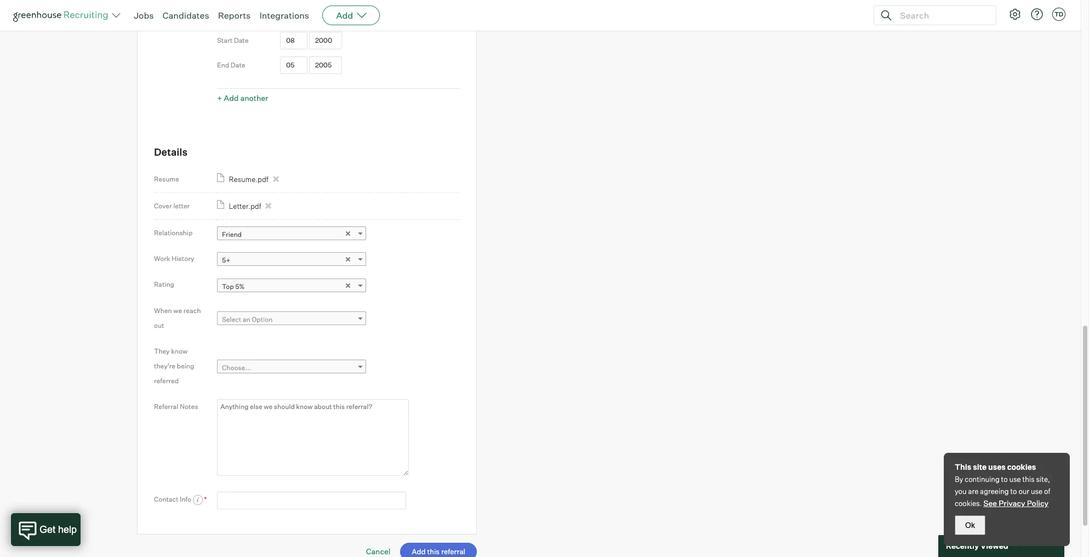 Task type: describe. For each thing, give the bounding box(es) containing it.
contact info
[[154, 495, 193, 503]]

this site uses cookies
[[955, 462, 1037, 472]]

cancel link
[[366, 547, 391, 556]]

friend
[[222, 230, 242, 239]]

know
[[171, 347, 188, 355]]

reports link
[[218, 10, 251, 21]]

cover letter
[[154, 202, 190, 210]]

out
[[154, 321, 164, 329]]

td button
[[1051, 5, 1068, 23]]

*
[[204, 495, 207, 503]]

recently
[[947, 541, 979, 551]]

rating
[[154, 280, 174, 289]]

site
[[973, 462, 987, 472]]

resume.pdf
[[229, 175, 269, 184]]

top 5% link
[[217, 278, 366, 294]]

we
[[173, 306, 182, 315]]

they're
[[154, 362, 175, 370]]

candidates
[[163, 10, 209, 21]]

5+
[[222, 256, 230, 265]]

yyyy text field for start date
[[309, 32, 342, 49]]

td button
[[1053, 8, 1066, 21]]

they know they're being referred
[[154, 347, 194, 385]]

history
[[172, 255, 194, 263]]

viewed
[[981, 541, 1009, 551]]

this
[[955, 462, 972, 472]]

integrations link
[[260, 10, 309, 21]]

cover
[[154, 202, 172, 210]]

see
[[984, 498, 998, 508]]

5%
[[235, 282, 245, 290]]

jobs link
[[134, 10, 154, 21]]

integrations
[[260, 10, 309, 21]]

1 horizontal spatial use
[[1031, 487, 1043, 496]]

referred
[[154, 377, 179, 385]]

Search text field
[[898, 7, 987, 23]]

they
[[154, 347, 170, 355]]

resume
[[154, 175, 179, 183]]

of
[[1045, 487, 1051, 496]]

engineering link
[[280, 8, 429, 24]]

policy
[[1027, 498, 1049, 508]]

details
[[154, 146, 188, 158]]

friend link
[[217, 227, 366, 243]]

referral notes
[[154, 402, 198, 411]]

engineering
[[285, 12, 323, 20]]

add inside add popup button
[[336, 10, 353, 21]]

jobs
[[134, 10, 154, 21]]

5+ link
[[217, 253, 366, 268]]

relationship
[[154, 229, 193, 237]]

choose...
[[222, 364, 251, 372]]

letter.pdf
[[229, 202, 261, 211]]

date for start date
[[234, 36, 249, 45]]

education element
[[217, 0, 460, 106]]

yyyy text field for end date
[[309, 56, 342, 74]]

you
[[955, 487, 967, 496]]

+ add another
[[217, 93, 268, 103]]

by
[[955, 475, 964, 484]]

cookies.
[[955, 499, 982, 508]]

when
[[154, 306, 172, 315]]

site,
[[1037, 475, 1051, 484]]



Task type: vqa. For each thing, say whether or not it's contained in the screenshot.
The Td
yes



Task type: locate. For each thing, give the bounding box(es) containing it.
continuing
[[965, 475, 1000, 484]]

1 vertical spatial add
[[224, 93, 239, 103]]

add button
[[323, 5, 380, 25]]

0 horizontal spatial add
[[224, 93, 239, 103]]

add right engineering
[[336, 10, 353, 21]]

work
[[154, 255, 170, 263]]

YYYY text field
[[309, 32, 342, 49], [309, 56, 342, 74]]

being
[[177, 362, 194, 370]]

0 vertical spatial to
[[1002, 475, 1008, 484]]

recently viewed
[[947, 541, 1009, 551]]

select an option
[[222, 316, 273, 324]]

discipline
[[217, 12, 248, 20]]

end date
[[217, 61, 245, 69]]

when we reach out
[[154, 306, 201, 329]]

to
[[1002, 475, 1008, 484], [1011, 487, 1018, 496]]

ok button
[[955, 515, 986, 535]]

to down uses
[[1002, 475, 1008, 484]]

contact
[[154, 495, 178, 503]]

1 yyyy text field from the top
[[309, 32, 342, 49]]

ok
[[966, 521, 976, 530]]

None text field
[[217, 492, 406, 510]]

see privacy policy link
[[984, 498, 1049, 508]]

letter
[[173, 202, 190, 210]]

1 horizontal spatial add
[[336, 10, 353, 21]]

add inside education element
[[224, 93, 239, 103]]

another
[[240, 93, 268, 103]]

use left this
[[1010, 475, 1021, 484]]

+
[[217, 93, 222, 103]]

our
[[1019, 487, 1030, 496]]

referral
[[154, 402, 178, 411]]

None submit
[[401, 543, 477, 557]]

date right end
[[231, 61, 245, 69]]

2 yyyy text field from the top
[[309, 56, 342, 74]]

yyyy text field right mm text field
[[309, 56, 342, 74]]

work history
[[154, 255, 194, 263]]

to left our
[[1011, 487, 1018, 496]]

1 vertical spatial date
[[231, 61, 245, 69]]

top 5%
[[222, 282, 245, 290]]

add
[[336, 10, 353, 21], [224, 93, 239, 103]]

option
[[252, 316, 273, 324]]

this
[[1023, 475, 1035, 484]]

candidates link
[[163, 10, 209, 21]]

MM text field
[[280, 56, 308, 74]]

notes
[[180, 402, 198, 411]]

0 vertical spatial date
[[234, 36, 249, 45]]

cookies
[[1008, 462, 1037, 472]]

uses
[[989, 462, 1006, 472]]

0 vertical spatial yyyy text field
[[309, 32, 342, 49]]

MM text field
[[280, 32, 308, 49]]

select an option link
[[217, 312, 366, 328]]

privacy
[[999, 498, 1026, 508]]

are
[[969, 487, 979, 496]]

reports
[[218, 10, 251, 21]]

1 vertical spatial use
[[1031, 487, 1043, 496]]

+ add another link
[[217, 93, 268, 103]]

start
[[217, 36, 233, 45]]

0 vertical spatial use
[[1010, 475, 1021, 484]]

yyyy text field right mm text box
[[309, 32, 342, 49]]

1 vertical spatial yyyy text field
[[309, 56, 342, 74]]

1 horizontal spatial to
[[1011, 487, 1018, 496]]

Referral Notes text field
[[217, 399, 409, 476]]

date
[[234, 36, 249, 45], [231, 61, 245, 69]]

info
[[180, 495, 191, 503]]

cancel
[[366, 547, 391, 556]]

use left of at the right bottom of the page
[[1031, 487, 1043, 496]]

top
[[222, 282, 234, 290]]

0 horizontal spatial to
[[1002, 475, 1008, 484]]

date right start
[[234, 36, 249, 45]]

by continuing to use this site, you are agreeing to our use of cookies.
[[955, 475, 1051, 508]]

see privacy policy
[[984, 498, 1049, 508]]

date for end date
[[231, 61, 245, 69]]

add right +
[[224, 93, 239, 103]]

0 vertical spatial add
[[336, 10, 353, 21]]

choose... link
[[217, 360, 366, 376]]

end
[[217, 61, 229, 69]]

greenhouse recruiting image
[[13, 9, 112, 22]]

1 vertical spatial to
[[1011, 487, 1018, 496]]

0 horizontal spatial use
[[1010, 475, 1021, 484]]

an
[[243, 316, 250, 324]]

reach
[[184, 306, 201, 315]]

start date
[[217, 36, 249, 45]]

td
[[1055, 10, 1064, 18]]

configure image
[[1009, 8, 1022, 21]]

agreeing
[[981, 487, 1009, 496]]

use
[[1010, 475, 1021, 484], [1031, 487, 1043, 496]]

select
[[222, 316, 241, 324]]



